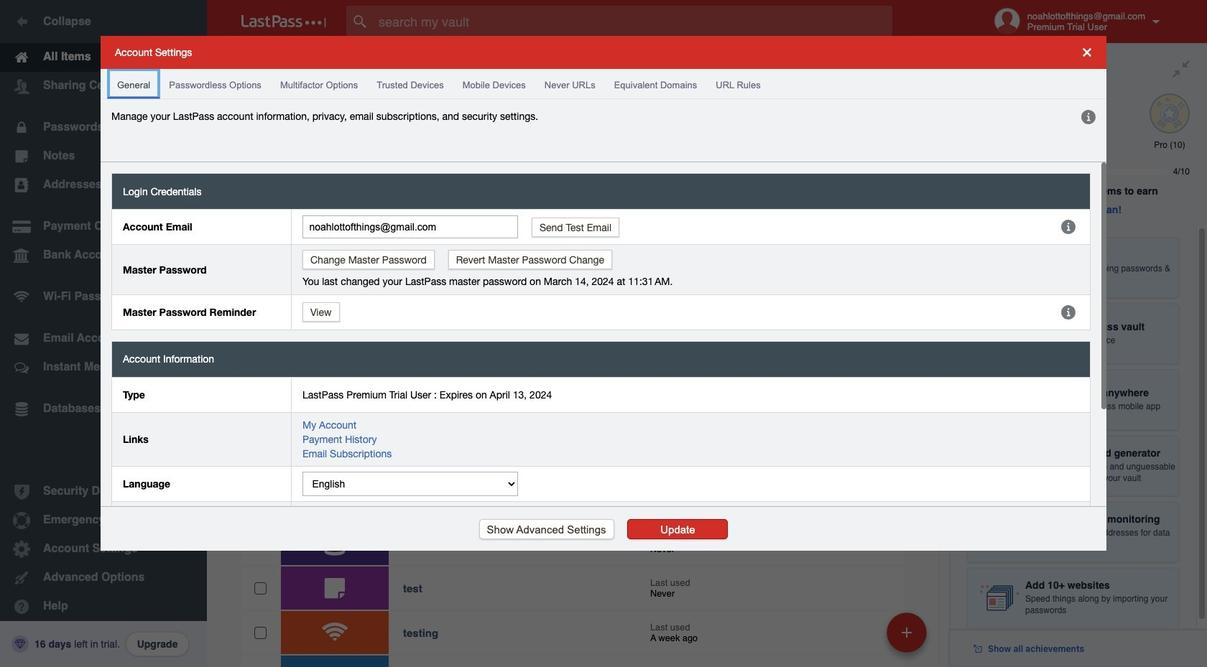 Task type: locate. For each thing, give the bounding box(es) containing it.
main navigation navigation
[[0, 0, 207, 667]]

vault options navigation
[[207, 43, 950, 86]]

lastpass image
[[241, 15, 326, 28]]



Task type: vqa. For each thing, say whether or not it's contained in the screenshot.
LASTPASS image
yes



Task type: describe. For each thing, give the bounding box(es) containing it.
search my vault text field
[[346, 6, 920, 37]]

Search search field
[[346, 6, 920, 37]]

new item navigation
[[882, 609, 935, 667]]

new item image
[[902, 628, 912, 638]]



